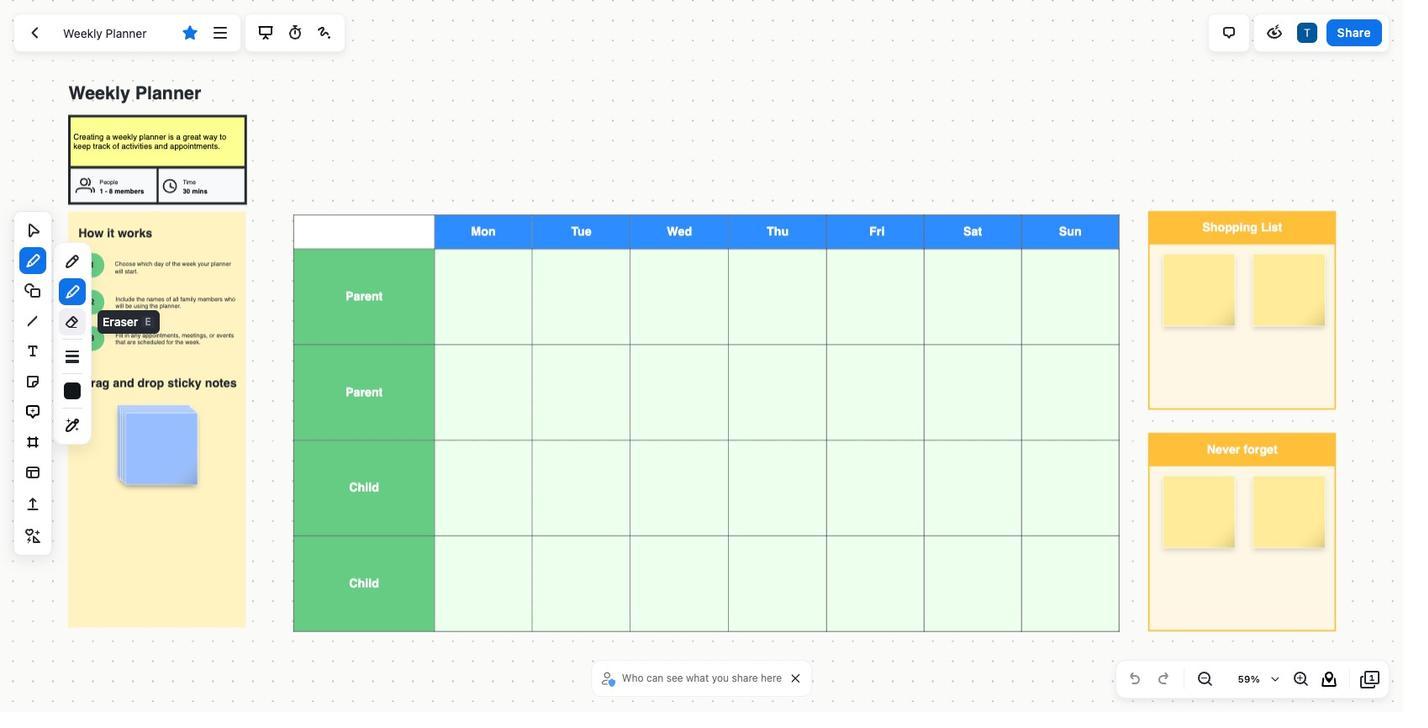 Task type: describe. For each thing, give the bounding box(es) containing it.
dashboard image
[[24, 23, 45, 43]]

unstar this whiteboard image
[[180, 23, 200, 43]]

zoom in image
[[1291, 669, 1311, 690]]

59
[[1238, 674, 1251, 685]]

see
[[667, 672, 683, 685]]

smart drawing image
[[62, 415, 82, 436]]

comment panel image
[[1219, 23, 1239, 43]]

more options image
[[210, 23, 230, 43]]

upload image
[[23, 495, 43, 515]]

present image
[[255, 23, 275, 43]]

more tools image
[[23, 526, 43, 547]]

share
[[1338, 25, 1372, 39]]

color menu item
[[64, 383, 81, 399]]



Task type: vqa. For each thing, say whether or not it's contained in the screenshot.
AM
no



Task type: locate. For each thing, give the bounding box(es) containing it.
who can see what you share here button
[[599, 666, 787, 691]]

share
[[732, 672, 758, 685]]

laser image
[[314, 23, 335, 43]]

all eyes on me image
[[1265, 23, 1285, 43]]

tooltip
[[53, 242, 92, 445]]

templates image
[[23, 463, 43, 483]]

timer image
[[285, 23, 305, 43]]

%
[[1251, 674, 1261, 685]]

can
[[647, 672, 664, 685]]

who can see what you share here
[[622, 672, 782, 685]]

mini map image
[[1320, 669, 1340, 690]]

highlighter image
[[62, 282, 82, 302]]

what
[[686, 672, 709, 685]]

you
[[712, 672, 729, 685]]

line thickness image
[[62, 347, 82, 367]]

pen image
[[62, 251, 82, 272]]

pages image
[[1361, 669, 1381, 690]]

who
[[622, 672, 644, 685]]

59 %
[[1238, 674, 1261, 685]]

here
[[761, 672, 782, 685]]

share button
[[1327, 19, 1383, 46]]

zoom out image
[[1195, 669, 1215, 690]]

Document name text field
[[51, 19, 174, 46]]



